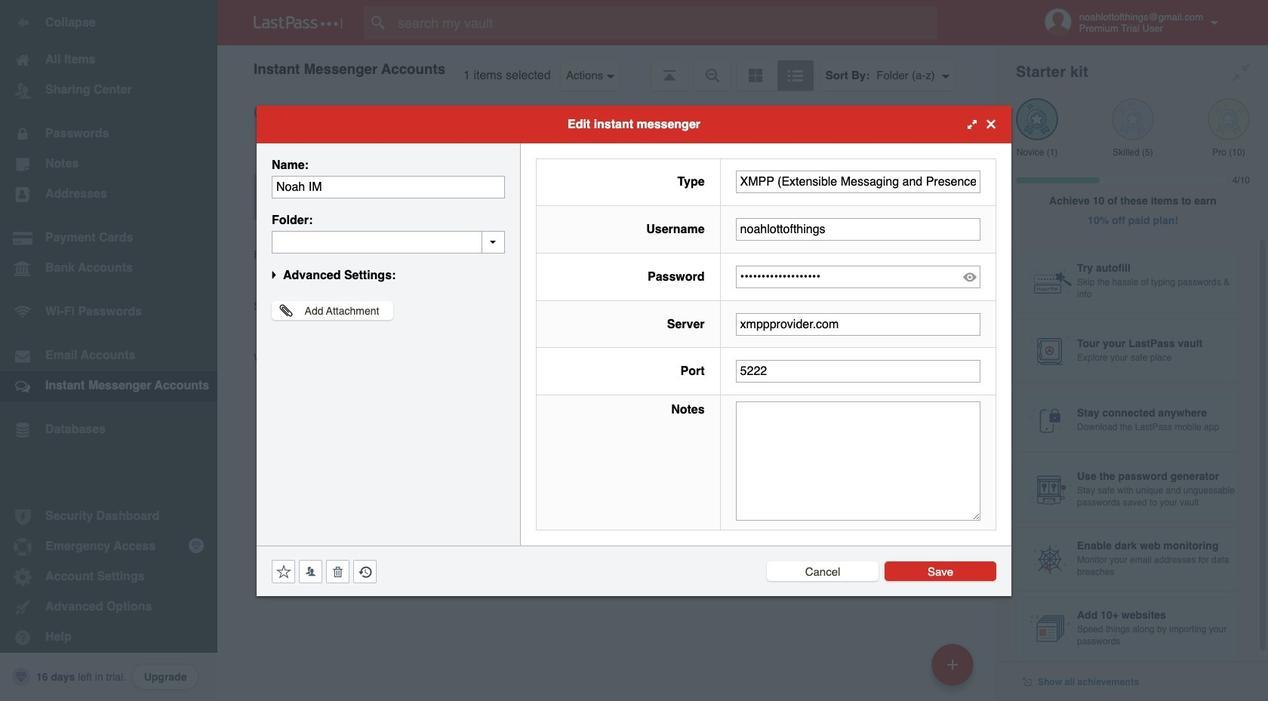 Task type: describe. For each thing, give the bounding box(es) containing it.
new item navigation
[[927, 640, 983, 702]]

new item image
[[948, 660, 958, 670]]

lastpass image
[[254, 16, 343, 29]]



Task type: locate. For each thing, give the bounding box(es) containing it.
main navigation navigation
[[0, 0, 218, 702]]

vault options navigation
[[218, 45, 998, 91]]

None text field
[[272, 176, 505, 198], [736, 218, 981, 241], [272, 231, 505, 253], [736, 313, 981, 336], [736, 360, 981, 383], [736, 402, 981, 521], [272, 176, 505, 198], [736, 218, 981, 241], [272, 231, 505, 253], [736, 313, 981, 336], [736, 360, 981, 383], [736, 402, 981, 521]]

None password field
[[736, 266, 981, 288]]

Search search field
[[364, 6, 967, 39]]

None text field
[[736, 171, 981, 194]]

dialog
[[257, 105, 1012, 596]]

search my vault text field
[[364, 6, 967, 39]]



